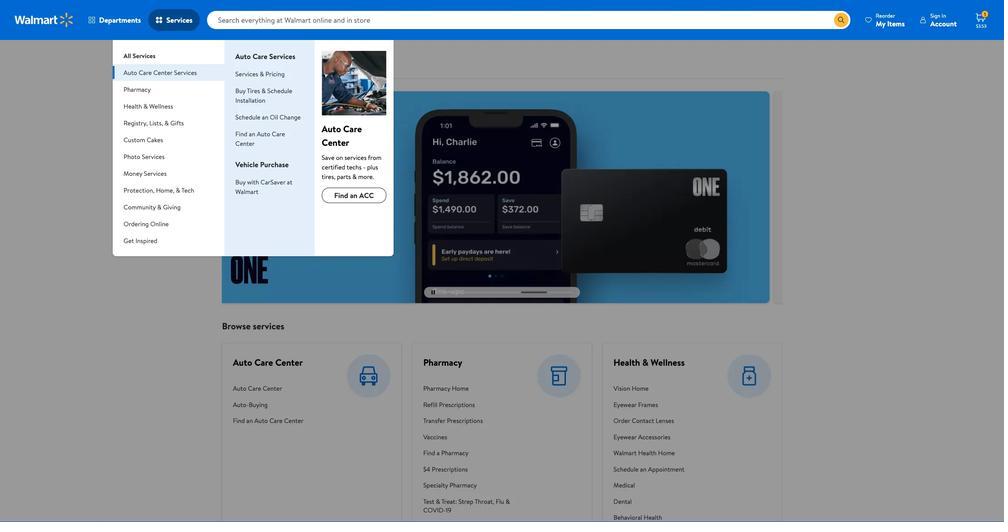 Task type: vqa. For each thing, say whether or not it's contained in the screenshot.
PRICE WHEN PURCHASED ONLINE
no



Task type: locate. For each thing, give the bounding box(es) containing it.
leave
[[683, 101, 710, 117]]

care down oil
[[272, 129, 285, 138]]

$4 prescriptions
[[423, 465, 468, 474]]

find up $4
[[423, 449, 435, 458]]

save up certified
[[322, 153, 334, 162]]

get
[[123, 120, 135, 130], [124, 236, 134, 245]]

0 horizontal spatial to
[[225, 120, 232, 130]]

0 vertical spatial to
[[758, 101, 768, 117]]

eyewear down vision
[[614, 400, 637, 409]]

eyewear for eyewear accessories
[[614, 433, 637, 442]]

pharmacy down auto care center services
[[124, 85, 151, 94]]

find an auto care center down schedule an oil change "link"
[[235, 129, 285, 148]]

auto up services & pricing
[[235, 51, 251, 61]]

services
[[345, 153, 367, 162], [253, 320, 284, 333]]

to right up
[[225, 120, 232, 130]]

prescriptions up the transfer prescriptions
[[439, 400, 475, 409]]

buy left with
[[235, 178, 246, 186]]

services up pricing on the left
[[269, 51, 295, 61]]

0 horizontal spatial schedule
[[235, 113, 260, 121]]

appointment
[[648, 465, 685, 474]]

online
[[150, 219, 169, 228]]

lists,
[[149, 118, 163, 127]]

auto care center inside 'auto care center' link
[[233, 384, 282, 393]]

get for get 3% cash back at walmart up to $50 a year¹. terms apply.
[[123, 120, 135, 130]]

0 horizontal spatial at
[[179, 120, 185, 130]]

1 horizontal spatial to
[[758, 101, 768, 117]]

wellness for health & wellness dropdown button
[[149, 102, 173, 110]]

1 vertical spatial get
[[124, 236, 134, 245]]

custom cakes button
[[113, 131, 224, 148]]

auto down all
[[124, 68, 137, 77]]

1 vertical spatial save
[[322, 153, 334, 162]]

a
[[247, 120, 251, 130], [437, 449, 440, 458]]

tech
[[182, 186, 194, 195]]

schedule up medical
[[614, 465, 639, 474]]

wellness inside dropdown button
[[149, 102, 173, 110]]

1 vertical spatial at
[[287, 178, 292, 186]]

1 horizontal spatial wellness
[[651, 356, 685, 369]]

0 vertical spatial wellness
[[149, 102, 173, 110]]

1 horizontal spatial home
[[632, 384, 649, 393]]

wellness for health & wellness link at right
[[651, 356, 685, 369]]

1 vertical spatial schedule
[[235, 113, 260, 121]]

wellness up lists, at the top left of page
[[149, 102, 173, 110]]

auto care center down browse services
[[233, 356, 303, 369]]

0 vertical spatial get
[[123, 120, 135, 130]]

2 vertical spatial walmart
[[614, 449, 637, 458]]

0 horizontal spatial wellness
[[149, 102, 173, 110]]

1
[[984, 10, 986, 18]]

an for bottommost find an auto care center link
[[246, 416, 253, 425]]

home up refill prescriptions link
[[452, 384, 469, 393]]

0 vertical spatial buy
[[235, 86, 246, 95]]

a inside find a pharmacy link
[[437, 449, 440, 458]]

acc
[[359, 190, 374, 200]]

schedule down installation
[[235, 113, 260, 121]]

0 vertical spatial auto care center
[[233, 356, 303, 369]]

auto care center
[[233, 356, 303, 369], [233, 384, 282, 393]]

pharmacy inside dropdown button
[[124, 85, 151, 94]]

walmart down with
[[235, 187, 259, 196]]

save left time
[[683, 120, 698, 130]]

pricing
[[266, 69, 285, 78]]

1 vertical spatial to
[[225, 120, 232, 130]]

services up protection, home, & tech
[[144, 169, 167, 178]]

eyewear accessories link
[[614, 429, 689, 445]]

0 vertical spatial services
[[345, 153, 367, 162]]

behavioral health link
[[614, 510, 689, 522]]

& inside dropdown button
[[144, 102, 148, 110]]

1 horizontal spatial at
[[287, 178, 292, 186]]

1 vertical spatial auto care center
[[233, 384, 282, 393]]

buy with carsaver at walmart
[[235, 178, 292, 196]]

all services
[[124, 51, 155, 60]]

auto care center link down browse services
[[233, 356, 303, 369]]

0 horizontal spatial a
[[247, 120, 251, 130]]

0 vertical spatial walmart
[[187, 120, 214, 130]]

an down the auto-buying
[[246, 416, 253, 425]]

0 vertical spatial save
[[683, 120, 698, 130]]

care inside dropdown button
[[139, 68, 152, 77]]

the up let
[[713, 101, 729, 117]]

order contact lenses
[[614, 416, 674, 425]]

on
[[336, 153, 343, 162]]

services inside all services link
[[133, 51, 155, 60]]

2 vertical spatial schedule
[[614, 465, 639, 474]]

$3.53
[[976, 23, 987, 29]]

1 buy from the top
[[235, 86, 246, 95]]

leave the tasks to us save time & let our trusted pros nail the job for you.
[[683, 101, 830, 140]]

1 auto care center from the top
[[233, 356, 303, 369]]

0 horizontal spatial the
[[713, 101, 729, 117]]

0 horizontal spatial home
[[452, 384, 469, 393]]

services right all
[[133, 51, 155, 60]]

prescriptions up specialty pharmacy
[[432, 465, 468, 474]]

auto care center link
[[233, 356, 303, 369], [233, 381, 304, 397]]

1 vertical spatial wellness
[[651, 356, 685, 369]]

1 vertical spatial prescriptions
[[447, 416, 483, 425]]

vaccines link
[[423, 429, 517, 445]]

get inside 'get inspired' dropdown button
[[124, 236, 134, 245]]

buy left tires
[[235, 86, 246, 95]]

time
[[699, 120, 714, 130]]

0 horizontal spatial health & wellness
[[124, 102, 173, 110]]

1 vertical spatial auto care center link
[[233, 381, 304, 397]]

1 horizontal spatial the
[[797, 120, 807, 130]]

1 auto care center link from the top
[[233, 356, 303, 369]]

back
[[163, 120, 178, 130]]

walmart inside buy with carsaver at walmart
[[235, 187, 259, 196]]

eyewear frames
[[614, 400, 658, 409]]

auto inside dropdown button
[[124, 68, 137, 77]]

with
[[247, 178, 259, 186]]

center inside auto care center save on services from certified techs - plus tires, parts & more.
[[322, 136, 349, 149]]

auto care center save on services from certified techs - plus tires, parts & more.
[[322, 122, 382, 181]]

all services link
[[113, 40, 224, 64]]

protection,
[[124, 186, 155, 195]]

schedule an oil change
[[235, 113, 301, 121]]

2 eyewear from the top
[[614, 433, 637, 442]]

an left oil
[[262, 113, 268, 121]]

auto care center link up buying
[[233, 381, 304, 397]]

auto up auto-
[[233, 384, 246, 393]]

2 horizontal spatial schedule
[[614, 465, 639, 474]]

prescriptions for $4 prescriptions
[[432, 465, 468, 474]]

the left the job
[[797, 120, 807, 130]]

1 vertical spatial health & wellness
[[614, 356, 685, 369]]

1 vertical spatial eyewear
[[614, 433, 637, 442]]

find down parts
[[334, 190, 348, 200]]

get left 3%
[[123, 120, 135, 130]]

get left inspired
[[124, 236, 134, 245]]

0 vertical spatial schedule
[[267, 86, 292, 95]]

services up pharmacy dropdown button
[[174, 68, 197, 77]]

0 vertical spatial auto care center link
[[233, 356, 303, 369]]

home for health & wellness
[[632, 384, 649, 393]]

& right tires
[[262, 86, 266, 95]]

auto care center up buying
[[233, 384, 282, 393]]

1 vertical spatial walmart
[[235, 187, 259, 196]]

& left let
[[715, 120, 720, 130]]

save inside auto care center save on services from certified techs - plus tires, parts & more.
[[322, 153, 334, 162]]

an right $50
[[249, 129, 255, 138]]

Walmart Site-Wide search field
[[207, 11, 850, 29]]

at right carsaver
[[287, 178, 292, 186]]

an for the top find an auto care center link
[[249, 129, 255, 138]]

schedule
[[267, 86, 292, 95], [235, 113, 260, 121], [614, 465, 639, 474]]

1 horizontal spatial walmart
[[235, 187, 259, 196]]

find inside find an acc link
[[334, 190, 348, 200]]

buy with carsaver at walmart link
[[235, 178, 292, 196]]

19
[[446, 506, 451, 515]]

community & giving
[[124, 203, 181, 211]]

2 buy from the top
[[235, 178, 246, 186]]

1 vertical spatial buy
[[235, 178, 246, 186]]

a down vaccines
[[437, 449, 440, 458]]

1 eyewear from the top
[[614, 400, 637, 409]]

buy inside buy tires & schedule installation
[[235, 86, 246, 95]]

1 horizontal spatial services
[[345, 153, 367, 162]]

refill prescriptions link
[[423, 397, 517, 413]]

1 horizontal spatial schedule
[[267, 86, 292, 95]]

find an auto care center link down buying
[[233, 413, 304, 429]]

1 horizontal spatial a
[[437, 449, 440, 458]]

browse
[[222, 320, 251, 333]]

walmart down 'eyewear accessories'
[[614, 449, 637, 458]]

health & wellness up registry, lists, & gifts
[[124, 102, 173, 110]]

1 vertical spatial a
[[437, 449, 440, 458]]

care inside find an auto care center
[[272, 129, 285, 138]]

wellness up vision home link
[[651, 356, 685, 369]]

services
[[166, 15, 193, 25], [133, 51, 155, 60], [222, 51, 261, 67], [269, 51, 295, 61], [174, 68, 197, 77], [235, 69, 258, 78], [142, 152, 165, 161], [144, 169, 167, 178]]

health up registry, at the top of the page
[[124, 102, 142, 110]]

0 vertical spatial at
[[179, 120, 185, 130]]

cash
[[147, 120, 161, 130]]

auto inside find an auto care center
[[257, 129, 270, 138]]

1 horizontal spatial save
[[683, 120, 698, 130]]

services up all services link
[[166, 15, 193, 25]]

buying
[[249, 400, 268, 409]]

walmart left up
[[187, 120, 214, 130]]

0 horizontal spatial walmart
[[187, 120, 214, 130]]

dental
[[614, 497, 632, 506]]

year¹.
[[252, 120, 270, 130]]

ordering online
[[124, 219, 169, 228]]

to left us
[[758, 101, 768, 117]]

auto care services
[[235, 51, 295, 61]]

pharmacy up refill
[[423, 384, 450, 393]]

an inside find an auto care center
[[249, 129, 255, 138]]

find for bottommost find an auto care center link
[[233, 416, 245, 425]]

0 vertical spatial the
[[713, 101, 729, 117]]

prescriptions inside "link"
[[447, 416, 483, 425]]

a inside get 3% cash back at walmart up to $50 a year¹. terms apply.
[[247, 120, 251, 130]]

eyewear frames link
[[614, 397, 689, 413]]

services & pricing link
[[235, 69, 285, 78]]

at right back
[[179, 120, 185, 130]]

0 vertical spatial find an auto care center
[[235, 129, 285, 148]]

buy inside buy with carsaver at walmart
[[235, 178, 246, 186]]

pause image
[[432, 291, 435, 295]]

1 horizontal spatial health & wellness
[[614, 356, 685, 369]]

auto up on
[[322, 122, 341, 135]]

services down cakes
[[142, 152, 165, 161]]

tasks
[[731, 101, 755, 117]]

2 auto care center from the top
[[233, 384, 282, 393]]

get inside get 3% cash back at walmart up to $50 a year¹. terms apply.
[[123, 120, 135, 130]]

care down all services
[[139, 68, 152, 77]]

$50
[[233, 120, 245, 130]]

an left "acc"
[[350, 190, 358, 200]]

registry,
[[124, 118, 148, 127]]

1 vertical spatial the
[[797, 120, 807, 130]]

to inside get 3% cash back at walmart up to $50 a year¹. terms apply.
[[225, 120, 232, 130]]

0 vertical spatial prescriptions
[[439, 400, 475, 409]]

care up techs
[[343, 122, 362, 135]]

get 3% cash back at walmart up to $50 a year¹. terms apply.
[[123, 120, 270, 140]]

& up registry, lists, & gifts
[[144, 102, 148, 110]]

& down techs
[[352, 172, 357, 181]]

health
[[124, 102, 142, 110], [614, 356, 640, 369], [638, 449, 657, 458], [644, 513, 662, 522]]

pros
[[769, 120, 782, 130]]

1 vertical spatial services
[[253, 320, 284, 333]]

health & wellness up vision home link
[[614, 356, 685, 369]]

find for find an acc link
[[334, 190, 348, 200]]

pharmacy up pharmacy home
[[423, 356, 462, 369]]

protection, home, & tech
[[124, 186, 194, 195]]

find inside find an auto care center
[[235, 129, 247, 138]]

care down auto-buying link
[[269, 416, 283, 425]]

frames
[[638, 400, 658, 409]]

an for schedule an oil change "link"
[[262, 113, 268, 121]]

prescriptions for refill prescriptions
[[439, 400, 475, 409]]

services up techs
[[345, 153, 367, 162]]

find left year¹.
[[235, 129, 247, 138]]

prescriptions for transfer prescriptions
[[447, 416, 483, 425]]

at inside get 3% cash back at walmart up to $50 a year¹. terms apply.
[[179, 120, 185, 130]]

2 horizontal spatial walmart
[[614, 449, 637, 458]]

0 vertical spatial eyewear
[[614, 400, 637, 409]]

home up appointment
[[658, 449, 675, 458]]

community
[[124, 203, 156, 211]]

find an auto care center link down schedule an oil change "link"
[[235, 129, 285, 148]]

the
[[713, 101, 729, 117], [797, 120, 807, 130]]

health & wellness inside dropdown button
[[124, 102, 173, 110]]

find inside find a pharmacy link
[[423, 449, 435, 458]]

get inspired
[[124, 236, 157, 245]]

services inside photo services dropdown button
[[142, 152, 165, 161]]

test & treat: strep throat, flu & covid-19 link
[[423, 494, 517, 519]]

center inside dropdown button
[[153, 68, 173, 77]]

an down walmart health home
[[640, 465, 647, 474]]

departments
[[99, 15, 141, 25]]

at inside buy with carsaver at walmart
[[287, 178, 292, 186]]

0 vertical spatial health & wellness
[[124, 102, 173, 110]]

find for find a pharmacy link
[[423, 449, 435, 458]]

find for the top find an auto care center link
[[235, 129, 247, 138]]

pharmacy for pharmacy link on the left bottom of page
[[423, 356, 462, 369]]

my
[[876, 18, 886, 28]]

throat,
[[475, 497, 494, 506]]

services right browse
[[253, 320, 284, 333]]

& left pricing on the left
[[260, 69, 264, 78]]

find an auto care center down auto-buying link
[[233, 416, 304, 425]]

health inside dropdown button
[[124, 102, 142, 110]]

find down auto-
[[233, 416, 245, 425]]

installation
[[235, 96, 265, 105]]

auto down 'schedule an oil change'
[[257, 129, 270, 138]]

eyewear down order
[[614, 433, 637, 442]]

refill prescriptions
[[423, 400, 475, 409]]

home,
[[156, 186, 174, 195]]

1 vertical spatial find an auto care center
[[233, 416, 304, 425]]

2 vertical spatial prescriptions
[[432, 465, 468, 474]]

&
[[260, 69, 264, 78], [262, 86, 266, 95], [144, 102, 148, 110], [165, 118, 169, 127], [715, 120, 720, 130], [352, 172, 357, 181], [176, 186, 180, 195], [157, 203, 162, 211], [642, 356, 649, 369], [436, 497, 440, 506], [506, 497, 510, 506]]

0 vertical spatial a
[[247, 120, 251, 130]]

schedule down pricing on the left
[[267, 86, 292, 95]]

covid-
[[423, 506, 446, 515]]

home up eyewear frames
[[632, 384, 649, 393]]

3%
[[137, 120, 146, 130]]

care up buying
[[248, 384, 261, 393]]

0 horizontal spatial save
[[322, 153, 334, 162]]

& up vision home link
[[642, 356, 649, 369]]

a right $50
[[247, 120, 251, 130]]

save
[[683, 120, 698, 130], [322, 153, 334, 162]]

prescriptions down refill prescriptions link
[[447, 416, 483, 425]]

vision
[[614, 384, 630, 393]]



Task type: describe. For each thing, give the bounding box(es) containing it.
apply.
[[144, 130, 162, 140]]

care up services & pricing
[[253, 51, 268, 61]]

services up tires
[[235, 69, 258, 78]]

search icon image
[[838, 16, 845, 24]]

community & giving button
[[113, 199, 224, 215]]

specialty
[[423, 481, 448, 490]]

more.
[[358, 172, 374, 181]]

health & wellness for health & wellness link at right
[[614, 356, 685, 369]]

medical
[[614, 481, 635, 490]]

all
[[124, 51, 131, 60]]

& left the "gifts"
[[165, 118, 169, 127]]

schedule for schedule an appointment
[[614, 465, 639, 474]]

custom
[[124, 135, 145, 144]]

up
[[215, 120, 223, 130]]

health down dental link
[[644, 513, 662, 522]]

techs
[[347, 163, 362, 171]]

walmart inside get 3% cash back at walmart up to $50 a year¹. terms apply.
[[187, 120, 214, 130]]

services inside auto care center services dropdown button
[[174, 68, 197, 77]]

lenses
[[656, 416, 674, 425]]

tires
[[247, 86, 260, 95]]

let
[[722, 120, 730, 130]]

gifts
[[170, 118, 184, 127]]

money services button
[[113, 165, 224, 182]]

& inside leave the tasks to us save time & let our trusted pros nail the job for you.
[[715, 120, 720, 130]]

services inside money services dropdown button
[[144, 169, 167, 178]]

find a pharmacy link
[[423, 445, 517, 461]]

to inside leave the tasks to us save time & let our trusted pros nail the job for you.
[[758, 101, 768, 117]]

eyewear for eyewear frames
[[614, 400, 637, 409]]

find an acc link
[[322, 188, 386, 203]]

pharmacy home
[[423, 384, 469, 393]]

home for pharmacy
[[452, 384, 469, 393]]

center inside find an auto care center
[[235, 139, 255, 148]]

carousel controls navigation
[[424, 287, 580, 298]]

auto care center services image
[[322, 51, 386, 115]]

auto care center services
[[124, 68, 197, 77]]

2 horizontal spatial home
[[658, 449, 675, 458]]

health up schedule an appointment
[[638, 449, 657, 458]]

$4
[[423, 465, 430, 474]]

sign in account
[[930, 12, 957, 28]]

auto down browse
[[233, 356, 252, 369]]

services inside the services popup button
[[166, 15, 193, 25]]

parts
[[337, 172, 351, 181]]

0 horizontal spatial services
[[253, 320, 284, 333]]

& left tech
[[176, 186, 180, 195]]

get for get inspired
[[124, 236, 134, 245]]

ordering
[[124, 219, 149, 228]]

terms
[[123, 130, 142, 140]]

carsaver
[[260, 178, 285, 186]]

1 vertical spatial find an auto care center link
[[233, 413, 304, 429]]

get inspired button
[[113, 232, 224, 249]]

registry, lists, & gifts
[[124, 118, 184, 127]]

treat:
[[442, 497, 457, 506]]

eyewear accessories
[[614, 433, 671, 442]]

test & treat: strep throat, flu & covid-19
[[423, 497, 510, 515]]

pharmacy home link
[[423, 381, 517, 397]]

buy for buy tires & schedule installation
[[235, 86, 246, 95]]

vaccines
[[423, 433, 447, 442]]

trusted
[[744, 120, 767, 130]]

schedule an oil change link
[[235, 113, 301, 121]]

health up vision home
[[614, 356, 640, 369]]

auto-buying link
[[233, 397, 304, 413]]

find an acc
[[334, 190, 374, 200]]

nail
[[784, 120, 795, 130]]

inspired
[[136, 236, 157, 245]]

schedule an appointment link
[[614, 461, 689, 477]]

test
[[423, 497, 434, 506]]

photo services button
[[113, 148, 224, 165]]

specialty pharmacy
[[423, 481, 477, 490]]

health & wellness for health & wellness dropdown button
[[124, 102, 173, 110]]

pharmacy up $4 prescriptions
[[441, 449, 469, 458]]

2 auto care center link from the top
[[233, 381, 304, 397]]

refill
[[423, 400, 438, 409]]

care inside auto care center save on services from certified techs - plus tires, parts & more.
[[343, 122, 362, 135]]

an for find an acc link
[[350, 190, 358, 200]]

auto care center for first 'auto care center' link from the top of the page
[[233, 356, 303, 369]]

specialty pharmacy link
[[423, 477, 517, 494]]

& right "flu"
[[506, 497, 510, 506]]

auto down buying
[[254, 416, 268, 425]]

vision home
[[614, 384, 649, 393]]

walmart health home
[[614, 449, 675, 458]]

schedule an appointment
[[614, 465, 685, 474]]

from
[[368, 153, 382, 162]]

account
[[930, 18, 957, 28]]

pharmacy up the "strep"
[[450, 481, 477, 490]]

transfer prescriptions
[[423, 416, 483, 425]]

walmart image
[[15, 13, 74, 27]]

registry, lists, & gifts button
[[113, 115, 224, 131]]

pharmacy link
[[423, 356, 462, 369]]

certified
[[322, 163, 345, 171]]

giving
[[163, 203, 181, 211]]

Search search field
[[207, 11, 850, 29]]

accessories
[[638, 433, 671, 442]]

order contact lenses link
[[614, 413, 689, 429]]

strep
[[459, 497, 473, 506]]

services inside auto care center save on services from certified techs - plus tires, parts & more.
[[345, 153, 367, 162]]

behavioral
[[614, 513, 642, 522]]

you.
[[683, 130, 696, 140]]

services up services & pricing link
[[222, 51, 261, 67]]

buy tires & schedule installation link
[[235, 86, 292, 105]]

behavioral health
[[614, 513, 662, 522]]

departments button
[[81, 9, 148, 31]]

schedule for schedule an oil change
[[235, 113, 260, 121]]

services & pricing
[[235, 69, 285, 78]]

pharmacy for pharmacy dropdown button
[[124, 85, 151, 94]]

an for the schedule an appointment link
[[640, 465, 647, 474]]

transfer
[[423, 416, 445, 425]]

& inside buy tires & schedule installation
[[262, 86, 266, 95]]

contact
[[632, 416, 654, 425]]

pharmacy for pharmacy home
[[423, 384, 450, 393]]

for
[[820, 120, 830, 130]]

save inside leave the tasks to us save time & let our trusted pros nail the job for you.
[[683, 120, 698, 130]]

auto-buying
[[233, 400, 268, 409]]

buy for buy with carsaver at walmart
[[235, 178, 246, 186]]

oil
[[270, 113, 278, 121]]

vehicle
[[235, 160, 258, 170]]

browse services
[[222, 320, 284, 333]]

change
[[280, 113, 301, 121]]

schedule inside buy tires & schedule installation
[[267, 86, 292, 95]]

0 vertical spatial find an auto care center link
[[235, 129, 285, 148]]

& left giving
[[157, 203, 162, 211]]

care down browse services
[[254, 356, 273, 369]]

purchase
[[260, 160, 289, 170]]

ordering online button
[[113, 215, 224, 232]]

auto inside auto care center save on services from certified techs - plus tires, parts & more.
[[322, 122, 341, 135]]

& right test
[[436, 497, 440, 506]]

auto care center for first 'auto care center' link from the bottom of the page
[[233, 384, 282, 393]]

items
[[887, 18, 905, 28]]

buy tires & schedule installation
[[235, 86, 292, 105]]

pharmacy button
[[113, 81, 224, 98]]

flu
[[496, 497, 504, 506]]

& inside auto care center save on services from certified techs - plus tires, parts & more.
[[352, 172, 357, 181]]



